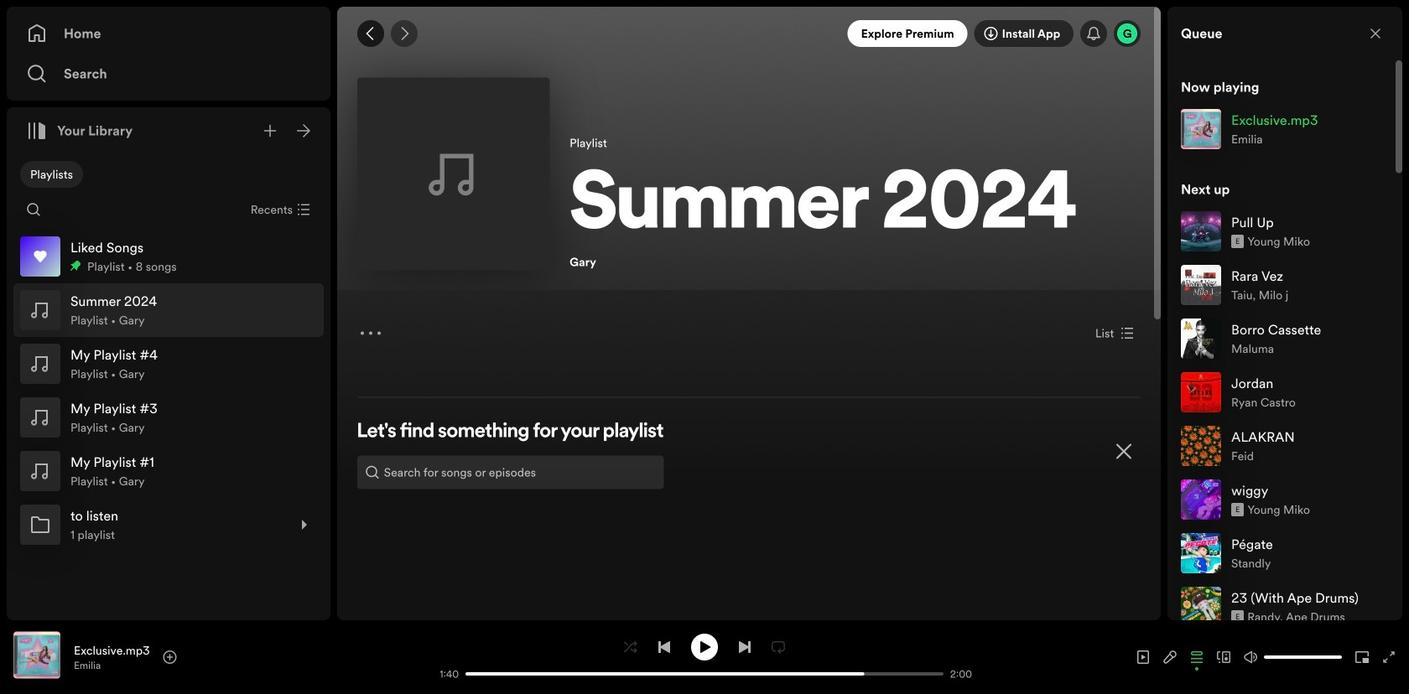 Task type: vqa. For each thing, say whether or not it's contained in the screenshot.
Premium Support Download
no



Task type: describe. For each thing, give the bounding box(es) containing it.
none search field inside the main element
[[20, 196, 47, 223]]

2 explicit element from the top
[[1231, 503, 1244, 517]]

Disable repeat checkbox
[[765, 634, 792, 661]]

enable shuffle image
[[624, 641, 637, 654]]

now playing: exclusive.mp3 by emilia footer
[[13, 632, 425, 683]]

exclusive.mp3 image
[[1181, 109, 1221, 149]]

connect to a device image
[[1217, 651, 1230, 664]]

next image
[[738, 641, 752, 654]]

now playing view image
[[39, 639, 53, 653]]

list item inside the main element
[[13, 283, 324, 337]]

volume high image
[[1244, 651, 1257, 664]]

top bar and user menu element
[[337, 7, 1161, 60]]

play image
[[698, 641, 711, 654]]

search in your library image
[[27, 203, 40, 216]]

disable repeat image
[[772, 641, 785, 654]]

3 explicit element from the top
[[1231, 611, 1244, 624]]

go forward image
[[397, 27, 411, 40]]



Task type: locate. For each thing, give the bounding box(es) containing it.
1 explicit element from the top
[[1231, 235, 1244, 248]]

none checkbox inside the main element
[[20, 161, 83, 188]]

main element
[[7, 7, 330, 621]]

Search for songs or episodes field
[[357, 456, 664, 489]]

None search field
[[357, 456, 664, 489]]

0 vertical spatial explicit element
[[1231, 235, 1244, 248]]

player controls element
[[387, 634, 984, 681]]

group
[[1174, 102, 1396, 156], [1174, 205, 1396, 258], [13, 230, 324, 283], [1174, 258, 1396, 312], [13, 283, 324, 337], [1174, 312, 1396, 366], [13, 337, 324, 391], [1174, 366, 1396, 419], [13, 391, 324, 445], [1174, 419, 1396, 473], [13, 445, 324, 498], [1174, 473, 1396, 527], [13, 498, 324, 552], [1174, 527, 1396, 580], [1174, 580, 1396, 634]]

previous image
[[658, 641, 671, 654]]

go back image
[[364, 27, 377, 40]]

None checkbox
[[20, 161, 83, 188]]

next up tree grid
[[1174, 205, 1396, 694]]

1 vertical spatial explicit element
[[1231, 503, 1244, 517]]

close image
[[1114, 442, 1134, 462]]

what's new image
[[1087, 27, 1101, 40]]

2 vertical spatial explicit element
[[1231, 611, 1244, 624]]

Recents, List view field
[[237, 196, 320, 223]]

None search field
[[20, 196, 47, 223]]

explicit element
[[1231, 235, 1244, 248], [1231, 503, 1244, 517], [1231, 611, 1244, 624]]

list item
[[13, 283, 324, 337]]



